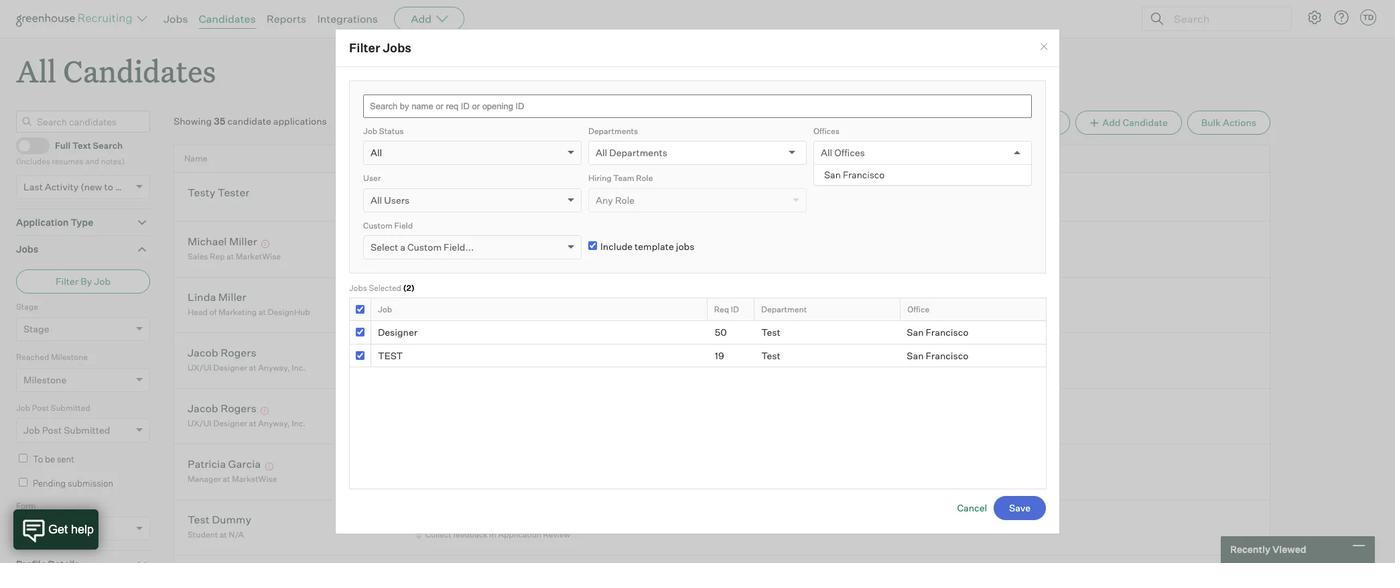 Task type: locate. For each thing, give the bounding box(es) containing it.
0 vertical spatial rogers
[[221, 346, 257, 359]]

san francisco option
[[815, 165, 1032, 185]]

2 vertical spatial collect feedback in application review link
[[413, 528, 574, 541]]

miller up sales rep at marketwise
[[229, 234, 257, 248]]

test inside test (19) collect feedback in application review
[[415, 236, 441, 247]]

2 (19) from the top
[[443, 236, 459, 247]]

1 vertical spatial san francisco
[[907, 327, 969, 338]]

0 vertical spatial stage
[[16, 302, 38, 312]]

add for add candidate
[[1103, 117, 1121, 128]]

0 vertical spatial (19)
[[443, 184, 459, 195]]

1 jacob rogers link from the top
[[188, 346, 257, 361]]

None checkbox
[[356, 305, 365, 314], [356, 328, 365, 337], [356, 351, 365, 360], [356, 305, 365, 314], [356, 328, 365, 337], [356, 351, 365, 360]]

checkmark image
[[22, 140, 32, 150]]

1 vertical spatial anyway,
[[258, 419, 290, 429]]

sent
[[57, 454, 74, 465]]

0 vertical spatial form
[[16, 501, 36, 511]]

0 vertical spatial test (19)
[[415, 184, 459, 195]]

a down field
[[400, 241, 406, 253]]

add
[[411, 12, 432, 25], [1103, 117, 1121, 128]]

0 horizontal spatial filter
[[56, 275, 79, 287]]

add left candidate
[[1103, 117, 1121, 128]]

department
[[762, 304, 807, 314]]

0 vertical spatial san
[[825, 169, 841, 180]]

Search text field
[[1171, 9, 1280, 28]]

miller up marketing
[[218, 290, 246, 304]]

anyway, up jacob rogers has been in application review for more than 5 days image
[[258, 363, 290, 373]]

select inside 'filter jobs' dialog
[[371, 241, 398, 253]]

filter
[[349, 40, 380, 55], [56, 275, 79, 287]]

1 review from the top
[[543, 252, 570, 262]]

2 collect from the top
[[426, 363, 452, 373]]

0 vertical spatial custom
[[363, 220, 393, 230]]

job post submitted up sent
[[23, 425, 110, 436]]

form down pending submission
[[60, 523, 83, 534]]

1 vertical spatial add
[[1103, 117, 1121, 128]]

0 vertical spatial add
[[411, 12, 432, 25]]

text
[[72, 140, 91, 151]]

jacob rogers ux/ui designer at anyway, inc.
[[188, 346, 306, 373]]

3 collect feedback in application review link from the top
[[413, 528, 574, 541]]

0 vertical spatial a
[[400, 241, 406, 253]]

2 vertical spatial collect
[[426, 530, 452, 540]]

in for test dummy
[[490, 530, 497, 540]]

in
[[490, 252, 497, 262], [490, 363, 497, 373], [490, 530, 497, 540]]

submitted
[[51, 403, 90, 413], [64, 425, 110, 436]]

1 vertical spatial feedback
[[453, 363, 488, 373]]

rogers for jacob rogers
[[221, 401, 257, 415]]

2 vertical spatial designer
[[213, 419, 247, 429]]

pending
[[33, 478, 66, 489]]

jacob rogers link
[[188, 346, 257, 361], [188, 401, 257, 417]]

test
[[415, 184, 441, 195], [415, 236, 441, 247], [415, 291, 441, 303], [378, 350, 403, 361]]

select down custom field at the left
[[371, 241, 398, 253]]

1 collect feedback in application review from the top
[[426, 363, 570, 373]]

1 horizontal spatial select
[[371, 241, 398, 253]]

role
[[636, 173, 653, 183], [615, 194, 635, 206]]

0 vertical spatial anyway,
[[258, 363, 290, 373]]

filter inside dialog
[[349, 40, 380, 55]]

1 vertical spatial francisco
[[926, 327, 969, 338]]

0 vertical spatial select
[[371, 241, 398, 253]]

0 vertical spatial jacob rogers link
[[188, 346, 257, 361]]

add inside popup button
[[411, 12, 432, 25]]

feedback for dummy
[[453, 530, 488, 540]]

a down the pending
[[53, 523, 58, 534]]

1 vertical spatial jacob rogers link
[[188, 401, 257, 417]]

0 vertical spatial in
[[490, 252, 497, 262]]

2 ux/ui from the top
[[188, 419, 212, 429]]

rogers down marketing
[[221, 346, 257, 359]]

jobs down application type
[[16, 244, 38, 255]]

role right team
[[636, 173, 653, 183]]

3 in from the top
[[490, 530, 497, 540]]

1 vertical spatial form
[[60, 523, 83, 534]]

manager
[[188, 474, 221, 484]]

2 vertical spatial test
[[188, 513, 210, 526]]

2 review from the top
[[543, 363, 570, 373]]

template
[[635, 240, 674, 252]]

1 vertical spatial designer
[[213, 363, 247, 373]]

0 vertical spatial collect
[[426, 252, 452, 262]]

submission
[[68, 478, 113, 489]]

san francisco inside option
[[825, 169, 885, 180]]

all users
[[371, 194, 410, 206]]

2 collect feedback in application review from the top
[[426, 530, 570, 540]]

ux/ui designer at anyway, inc.
[[188, 419, 306, 429]]

1 (19) from the top
[[443, 184, 459, 195]]

0 vertical spatial role
[[636, 173, 653, 183]]

1 rogers from the top
[[221, 346, 257, 359]]

collect feedback in application review link for test dummy
[[413, 528, 574, 541]]

post down reached
[[32, 403, 49, 413]]

ux/ui inside jacob rogers ux/ui designer at anyway, inc.
[[188, 363, 212, 373]]

2 anyway, from the top
[[258, 419, 290, 429]]

job inside button
[[94, 275, 111, 287]]

1 vertical spatial collect
[[426, 363, 452, 373]]

at
[[227, 252, 234, 262], [259, 307, 266, 317], [249, 363, 257, 373], [249, 419, 257, 429], [223, 474, 230, 484], [220, 530, 227, 540]]

testy
[[188, 186, 215, 199]]

Pending submission checkbox
[[19, 478, 27, 487]]

0 vertical spatial jacob
[[188, 346, 218, 359]]

1 vertical spatial custom
[[408, 241, 442, 253]]

ux/ui up jacob rogers
[[188, 363, 212, 373]]

departments up team
[[610, 147, 668, 158]]

cancel
[[958, 502, 988, 514]]

hiring
[[589, 173, 612, 183]]

submitted up sent
[[64, 425, 110, 436]]

1 vertical spatial ux/ui
[[188, 419, 212, 429]]

test (19) right (2)
[[415, 291, 459, 303]]

type
[[71, 216, 93, 228]]

select down the pending
[[23, 523, 51, 534]]

a inside 'filter jobs' dialog
[[400, 241, 406, 253]]

2 jacob from the top
[[188, 401, 218, 415]]

garcia
[[228, 457, 261, 470]]

designer inside jacob rogers ux/ui designer at anyway, inc.
[[213, 363, 247, 373]]

patricia garcia
[[188, 457, 261, 470]]

1 anyway, from the top
[[258, 363, 290, 373]]

0 vertical spatial san francisco
[[825, 169, 885, 180]]

reached milestone element
[[16, 351, 150, 401]]

req id
[[715, 304, 739, 314]]

0 vertical spatial review
[[543, 252, 570, 262]]

jacob rogers has been in application review for more than 5 days image
[[259, 407, 271, 415]]

1 ux/ui from the top
[[188, 363, 212, 373]]

jacob inside jacob rogers ux/ui designer at anyway, inc.
[[188, 346, 218, 359]]

0 vertical spatial post
[[32, 403, 49, 413]]

Search by name or req ID or opening ID field
[[363, 94, 1033, 118]]

reached milestone
[[16, 352, 88, 362]]

bulk actions link
[[1188, 111, 1271, 135]]

filter jobs dialog
[[335, 29, 1061, 534]]

1 collect from the top
[[426, 252, 452, 262]]

0 vertical spatial job post submitted
[[16, 403, 90, 413]]

job status
[[363, 126, 404, 136]]

1 horizontal spatial role
[[636, 173, 653, 183]]

form
[[16, 501, 36, 511], [60, 523, 83, 534]]

milestone down reached milestone
[[23, 374, 67, 385]]

post up to be sent
[[42, 425, 62, 436]]

1 vertical spatial test (19)
[[415, 291, 459, 303]]

2 rogers from the top
[[221, 401, 257, 415]]

field...
[[444, 241, 474, 253]]

Search candidates field
[[16, 111, 150, 133]]

san francisco
[[825, 169, 885, 180], [907, 327, 969, 338], [907, 350, 969, 361]]

0 vertical spatial candidates
[[199, 12, 256, 25]]

2 vertical spatial in
[[490, 530, 497, 540]]

0 vertical spatial ux/ui
[[188, 363, 212, 373]]

0 vertical spatial collect feedback in application review
[[426, 363, 570, 373]]

collect for jacob rogers
[[426, 363, 452, 373]]

2 collect feedback in application review link from the top
[[413, 362, 574, 374]]

3 review from the top
[[543, 530, 570, 540]]

2 vertical spatial review
[[543, 530, 570, 540]]

a
[[400, 241, 406, 253], [53, 523, 58, 534]]

application inside test (19) collect feedback in application review
[[498, 252, 542, 262]]

at up jacob rogers
[[249, 363, 257, 373]]

at right marketing
[[259, 307, 266, 317]]

0 vertical spatial miller
[[229, 234, 257, 248]]

jacob for jacob rogers ux/ui designer at anyway, inc.
[[188, 346, 218, 359]]

bulk
[[1202, 117, 1222, 128]]

2 vertical spatial francisco
[[926, 350, 969, 361]]

marketwise down michael miller has been in application review for more than 5 days icon
[[236, 252, 281, 262]]

miller
[[229, 234, 257, 248], [218, 290, 246, 304]]

select inside form element
[[23, 523, 51, 534]]

job
[[363, 126, 378, 136], [94, 275, 111, 287], [378, 304, 392, 314], [16, 403, 30, 413], [23, 425, 40, 436]]

2 vertical spatial feedback
[[453, 530, 488, 540]]

1 vertical spatial filter
[[56, 275, 79, 287]]

designer up jacob rogers
[[213, 363, 247, 373]]

designer down (2)
[[378, 327, 418, 338]]

generate report button
[[948, 111, 1071, 135]]

1 vertical spatial in
[[490, 363, 497, 373]]

candidates
[[199, 12, 256, 25], [63, 51, 216, 91]]

role right any
[[615, 194, 635, 206]]

1 jacob from the top
[[188, 346, 218, 359]]

jacob rogers link up ux/ui designer at anyway, inc.
[[188, 401, 257, 417]]

select a custom field...
[[371, 241, 474, 253]]

2 in from the top
[[490, 363, 497, 373]]

milestone down stage element
[[51, 352, 88, 362]]

None field
[[821, 142, 825, 164]]

0 vertical spatial filter
[[349, 40, 380, 55]]

last
[[23, 181, 43, 192]]

generate
[[965, 117, 1006, 128]]

1 vertical spatial jacob
[[188, 401, 218, 415]]

custom down field
[[408, 241, 442, 253]]

rogers for jacob rogers ux/ui designer at anyway, inc.
[[221, 346, 257, 359]]

to be sent
[[33, 454, 74, 465]]

select
[[371, 241, 398, 253], [23, 523, 51, 534]]

san inside option
[[825, 169, 841, 180]]

review for dummy
[[543, 530, 570, 540]]

1 vertical spatial inc.
[[292, 419, 306, 429]]

jobs down add popup button in the top of the page
[[383, 40, 412, 55]]

1 vertical spatial role
[[615, 194, 635, 206]]

francisco for 19
[[926, 350, 969, 361]]

testy tester link
[[188, 186, 250, 201]]

collect feedback in application review link for jacob rogers
[[413, 362, 574, 374]]

candidates down jobs 'link'
[[63, 51, 216, 91]]

collect
[[426, 252, 452, 262], [426, 363, 452, 373], [426, 530, 452, 540]]

0 vertical spatial test
[[762, 327, 781, 338]]

filter down integrations
[[349, 40, 380, 55]]

0 horizontal spatial select
[[23, 523, 51, 534]]

review for rogers
[[543, 363, 570, 373]]

cancel link
[[958, 502, 988, 514]]

job post submitted element
[[16, 401, 150, 452]]

reports
[[267, 12, 307, 25]]

designhub
[[268, 307, 310, 317]]

miller inside linda miller head of marketing at designhub
[[218, 290, 246, 304]]

1 vertical spatial collect feedback in application review
[[426, 530, 570, 540]]

custom field
[[363, 220, 413, 230]]

a inside form element
[[53, 523, 58, 534]]

1 vertical spatial san
[[907, 327, 924, 338]]

patricia garcia link
[[188, 457, 261, 472]]

2 feedback from the top
[[453, 363, 488, 373]]

1 vertical spatial collect feedback in application review link
[[413, 362, 574, 374]]

0 vertical spatial francisco
[[843, 169, 885, 180]]

san francisco for 50
[[907, 327, 969, 338]]

1 vertical spatial (19)
[[443, 236, 459, 247]]

a for custom
[[400, 241, 406, 253]]

in inside test (19) collect feedback in application review
[[490, 252, 497, 262]]

submitted down reached milestone element
[[51, 403, 90, 413]]

0 horizontal spatial form
[[16, 501, 36, 511]]

stage element
[[16, 300, 150, 351]]

milestone
[[51, 352, 88, 362], [23, 374, 67, 385]]

designer down jacob rogers
[[213, 419, 247, 429]]

review
[[543, 252, 570, 262], [543, 363, 570, 373], [543, 530, 570, 540]]

form down pending submission option
[[16, 501, 36, 511]]

job post submitted down reached milestone element
[[16, 403, 90, 413]]

status
[[379, 126, 404, 136]]

filter for filter by job
[[56, 275, 79, 287]]

1 horizontal spatial form
[[60, 523, 83, 534]]

(new
[[81, 181, 102, 192]]

jobs left the 'selected' at the left of the page
[[349, 283, 367, 293]]

sales
[[188, 252, 208, 262]]

add up filter jobs
[[411, 12, 432, 25]]

1 in from the top
[[490, 252, 497, 262]]

form element
[[16, 500, 150, 550]]

departments up all departments
[[589, 126, 638, 136]]

0 vertical spatial designer
[[378, 327, 418, 338]]

field
[[395, 220, 413, 230]]

3 collect from the top
[[426, 530, 452, 540]]

designer
[[378, 327, 418, 338], [213, 363, 247, 373], [213, 419, 247, 429]]

2 vertical spatial san
[[907, 350, 924, 361]]

search
[[93, 140, 123, 151]]

0 horizontal spatial add
[[411, 12, 432, 25]]

1 inc. from the top
[[292, 363, 306, 373]]

full
[[55, 140, 71, 151]]

1 vertical spatial stage
[[23, 323, 49, 335]]

1 vertical spatial test
[[762, 350, 781, 361]]

collect feedback in application review for test dummy
[[426, 530, 570, 540]]

save
[[1010, 502, 1031, 514]]

1 feedback from the top
[[453, 252, 488, 262]]

1 vertical spatial review
[[543, 363, 570, 373]]

rogers up ux/ui designer at anyway, inc.
[[221, 401, 257, 415]]

anyway, down jacob rogers has been in application review for more than 5 days image
[[258, 419, 290, 429]]

notes)
[[101, 156, 125, 166]]

offices
[[814, 126, 840, 136], [835, 147, 865, 158]]

feedback for rogers
[[453, 363, 488, 373]]

custom
[[363, 220, 393, 230], [408, 241, 442, 253]]

inc.
[[292, 363, 306, 373], [292, 419, 306, 429]]

viewed
[[1273, 544, 1307, 555]]

ux/ui down jacob rogers
[[188, 419, 212, 429]]

anyway,
[[258, 363, 290, 373], [258, 419, 290, 429]]

(19) inside test (19) collect feedback in application review
[[443, 236, 459, 247]]

0 vertical spatial feedback
[[453, 252, 488, 262]]

candidates link
[[199, 12, 256, 25]]

departments
[[589, 126, 638, 136], [610, 147, 668, 158]]

2 vertical spatial (19)
[[443, 291, 459, 303]]

jacob rogers link down the of
[[188, 346, 257, 361]]

1 collect feedback in application review link from the top
[[413, 250, 574, 263]]

to
[[33, 454, 43, 465]]

recently
[[1231, 544, 1271, 555]]

1 vertical spatial miller
[[218, 290, 246, 304]]

at left 'n/a'
[[220, 530, 227, 540]]

1 vertical spatial select
[[23, 523, 51, 534]]

be
[[45, 454, 55, 465]]

feedback inside test (19) collect feedback in application review
[[453, 252, 488, 262]]

1 vertical spatial a
[[53, 523, 58, 534]]

a for form
[[53, 523, 58, 534]]

3 feedback from the top
[[453, 530, 488, 540]]

0 vertical spatial collect feedback in application review link
[[413, 250, 574, 263]]

1 horizontal spatial filter
[[349, 40, 380, 55]]

2 vertical spatial san francisco
[[907, 350, 969, 361]]

jacob up ux/ui designer at anyway, inc.
[[188, 401, 218, 415]]

1 horizontal spatial a
[[400, 241, 406, 253]]

filter left by
[[56, 275, 79, 287]]

1 horizontal spatial add
[[1103, 117, 1121, 128]]

jacob down the head
[[188, 346, 218, 359]]

custom left field
[[363, 220, 393, 230]]

candidate
[[228, 115, 271, 127]]

last activity (new to old)
[[23, 181, 133, 192]]

patricia
[[188, 457, 226, 470]]

patricia garcia has been in application review for more than 5 days image
[[263, 462, 275, 470]]

testy tester
[[188, 186, 250, 199]]

0 vertical spatial inc.
[[292, 363, 306, 373]]

candidates right jobs 'link'
[[199, 12, 256, 25]]

feedback
[[453, 252, 488, 262], [453, 363, 488, 373], [453, 530, 488, 540]]

1 vertical spatial marketwise
[[232, 474, 277, 484]]

rogers inside jacob rogers ux/ui designer at anyway, inc.
[[221, 346, 257, 359]]

To be sent checkbox
[[19, 454, 27, 463]]

marketwise down garcia
[[232, 474, 277, 484]]

test (19) down job/status
[[415, 184, 459, 195]]

1 vertical spatial rogers
[[221, 401, 257, 415]]

collect for test dummy
[[426, 530, 452, 540]]

reached
[[16, 352, 49, 362]]

1 vertical spatial candidates
[[63, 51, 216, 91]]

collect feedback in application review for jacob rogers
[[426, 363, 570, 373]]

application
[[16, 216, 69, 228], [498, 252, 542, 262], [498, 363, 542, 373], [498, 530, 542, 540]]

filter inside button
[[56, 275, 79, 287]]

0 horizontal spatial a
[[53, 523, 58, 534]]

include template jobs
[[601, 240, 695, 252]]



Task type: vqa. For each thing, say whether or not it's contained in the screenshot.
add popup button on the left top of the page
yes



Task type: describe. For each thing, give the bounding box(es) containing it.
greenhouse recruiting image
[[16, 11, 137, 27]]

2 inc. from the top
[[292, 419, 306, 429]]

applications
[[273, 115, 327, 127]]

add candidate
[[1103, 117, 1168, 128]]

1 vertical spatial post
[[42, 425, 62, 436]]

pending submission
[[33, 478, 113, 489]]

designer inside 'filter jobs' dialog
[[378, 327, 418, 338]]

test (19) collect feedback in application review
[[415, 236, 570, 262]]

activity
[[45, 181, 79, 192]]

linda
[[188, 290, 216, 304]]

id
[[731, 304, 739, 314]]

by
[[81, 275, 92, 287]]

jobs left candidates link at left
[[164, 12, 188, 25]]

n/a
[[229, 530, 244, 540]]

test inside test dummy student at n/a
[[188, 513, 210, 526]]

1 vertical spatial milestone
[[23, 374, 67, 385]]

reports link
[[267, 12, 307, 25]]

hiring team role
[[589, 173, 653, 183]]

at inside linda miller head of marketing at designhub
[[259, 307, 266, 317]]

any
[[596, 194, 613, 206]]

select for select a form
[[23, 523, 51, 534]]

all for all users
[[371, 194, 382, 206]]

td button
[[1358, 7, 1380, 28]]

of
[[210, 307, 217, 317]]

last activity (new to old) option
[[23, 181, 133, 192]]

all for all departments
[[596, 147, 608, 158]]

all departments
[[596, 147, 668, 158]]

1 vertical spatial job post submitted
[[23, 425, 110, 436]]

francisco for 50
[[926, 327, 969, 338]]

filter by job
[[56, 275, 111, 287]]

add candidate link
[[1076, 111, 1183, 135]]

san francisco for 19
[[907, 350, 969, 361]]

san for 50
[[907, 327, 924, 338]]

test for 50
[[762, 327, 781, 338]]

selected
[[369, 283, 401, 293]]

integrations
[[317, 12, 378, 25]]

1 vertical spatial departments
[[610, 147, 668, 158]]

filter by job button
[[16, 269, 150, 293]]

report
[[1008, 117, 1038, 128]]

michael miller has been in application review for more than 5 days image
[[260, 240, 272, 248]]

req
[[715, 304, 730, 314]]

all for all offices
[[821, 147, 833, 158]]

none field inside 'filter jobs' dialog
[[821, 142, 825, 164]]

and
[[85, 156, 99, 166]]

0 vertical spatial offices
[[814, 126, 840, 136]]

filter jobs
[[349, 40, 412, 55]]

office
[[908, 304, 930, 314]]

1 vertical spatial submitted
[[64, 425, 110, 436]]

full text search (includes resumes and notes)
[[16, 140, 125, 166]]

select for select a custom field...
[[371, 241, 398, 253]]

2 test (19) from the top
[[415, 291, 459, 303]]

Include template jobs checkbox
[[589, 241, 597, 250]]

manager at marketwise
[[188, 474, 277, 484]]

users
[[384, 194, 410, 206]]

close image
[[1039, 41, 1050, 52]]

add for add
[[411, 12, 432, 25]]

test for 19
[[762, 350, 781, 361]]

inc. inside jacob rogers ux/ui designer at anyway, inc.
[[292, 363, 306, 373]]

actions
[[1224, 117, 1257, 128]]

review inside test (19) collect feedback in application review
[[543, 252, 570, 262]]

0 horizontal spatial role
[[615, 194, 635, 206]]

1 vertical spatial offices
[[835, 147, 865, 158]]

at inside test dummy student at n/a
[[220, 530, 227, 540]]

francisco inside option
[[843, 169, 885, 180]]

bulk actions
[[1202, 117, 1257, 128]]

(2)
[[403, 283, 415, 293]]

3 (19) from the top
[[443, 291, 459, 303]]

0 vertical spatial milestone
[[51, 352, 88, 362]]

td button
[[1361, 9, 1377, 25]]

michael
[[188, 234, 227, 248]]

at down jacob rogers
[[249, 419, 257, 429]]

linda miller head of marketing at designhub
[[188, 290, 310, 317]]

to
[[104, 181, 113, 192]]

0 horizontal spatial custom
[[363, 220, 393, 230]]

0 vertical spatial marketwise
[[236, 252, 281, 262]]

miller for linda
[[218, 290, 246, 304]]

0 vertical spatial departments
[[589, 126, 638, 136]]

showing
[[174, 115, 212, 127]]

miller for michael
[[229, 234, 257, 248]]

19
[[715, 350, 725, 361]]

tester
[[218, 186, 250, 199]]

2 jacob rogers link from the top
[[188, 401, 257, 417]]

jobs
[[676, 240, 695, 252]]

linda miller link
[[188, 290, 246, 306]]

old)
[[115, 181, 133, 192]]

application type
[[16, 216, 93, 228]]

candidate
[[1123, 117, 1168, 128]]

configure image
[[1307, 9, 1324, 25]]

integrations link
[[317, 12, 378, 25]]

michael miller link
[[188, 234, 257, 250]]

add button
[[394, 7, 465, 31]]

at inside jacob rogers ux/ui designer at anyway, inc.
[[249, 363, 257, 373]]

test dummy link
[[188, 513, 252, 528]]

user
[[363, 173, 381, 183]]

jacob for jacob rogers
[[188, 401, 218, 415]]

candidate reports are now available! apply filters and select "view in app" element
[[948, 111, 1071, 135]]

1 test (19) from the top
[[415, 184, 459, 195]]

student
[[188, 530, 218, 540]]

jobs link
[[164, 12, 188, 25]]

(includes
[[16, 156, 50, 166]]

include
[[601, 240, 633, 252]]

head
[[188, 307, 208, 317]]

sales rep at marketwise
[[188, 252, 281, 262]]

marketing
[[219, 307, 257, 317]]

in for jacob rogers
[[490, 363, 497, 373]]

anyway, inside jacob rogers ux/ui designer at anyway, inc.
[[258, 363, 290, 373]]

all for all "option"
[[371, 147, 382, 158]]

job/status
[[426, 154, 469, 164]]

save button
[[994, 496, 1047, 520]]

showing 35 candidate applications
[[174, 115, 327, 127]]

0 vertical spatial submitted
[[51, 403, 90, 413]]

at right rep
[[227, 252, 234, 262]]

rep
[[210, 252, 225, 262]]

filter for filter jobs
[[349, 40, 380, 55]]

jobs selected (2)
[[349, 283, 415, 293]]

select a form
[[23, 523, 83, 534]]

all option
[[371, 147, 382, 158]]

50
[[715, 327, 727, 338]]

at down patricia garcia link
[[223, 474, 230, 484]]

td
[[1364, 13, 1375, 22]]

jacob rogers
[[188, 401, 257, 415]]

collect inside test (19) collect feedback in application review
[[426, 252, 452, 262]]

resumes
[[52, 156, 84, 166]]

test inside 'filter jobs' dialog
[[378, 350, 403, 361]]

1 horizontal spatial custom
[[408, 241, 442, 253]]

san for 19
[[907, 350, 924, 361]]

recently viewed
[[1231, 544, 1307, 555]]



